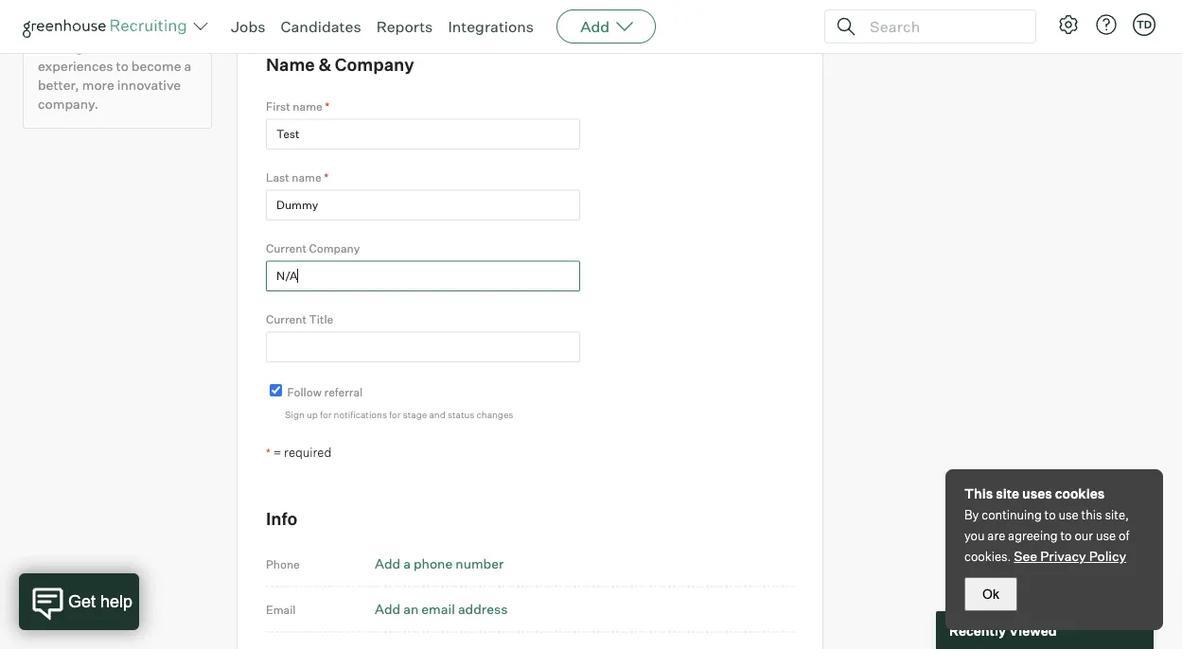 Task type: locate. For each thing, give the bounding box(es) containing it.
phone
[[414, 556, 453, 572]]

1 horizontal spatial for
[[389, 409, 401, 421]]

*
[[325, 100, 330, 114], [324, 171, 329, 185], [266, 445, 271, 460]]

0 vertical spatial add
[[581, 17, 610, 36]]

use
[[1059, 508, 1079, 523], [1097, 528, 1117, 544]]

0 vertical spatial name
[[293, 100, 323, 114]]

to
[[116, 58, 129, 75], [1045, 508, 1057, 523], [1061, 528, 1072, 544]]

* inside the * = required
[[266, 445, 271, 460]]

a
[[184, 58, 191, 75], [404, 556, 411, 572]]

to down different
[[116, 58, 129, 75]]

current for current company
[[266, 241, 307, 256]]

leverage
[[38, 39, 91, 56]]

experiences
[[38, 58, 113, 75]]

to down "uses" at the bottom right of the page
[[1045, 508, 1057, 523]]

title
[[309, 312, 334, 327]]

site,
[[1106, 508, 1130, 523]]

greenhouse recruiting image
[[23, 15, 193, 38]]

td
[[1137, 18, 1153, 31]]

1 horizontal spatial use
[[1097, 528, 1117, 544]]

ok button
[[965, 578, 1018, 612]]

our
[[1075, 528, 1094, 544]]

recently
[[950, 622, 1007, 639]]

and
[[429, 409, 446, 421]]

referral
[[324, 385, 363, 399]]

candidates link
[[281, 17, 361, 36]]

0 horizontal spatial to
[[116, 58, 129, 75]]

company down "reports"
[[335, 54, 414, 75]]

add
[[581, 17, 610, 36], [375, 556, 401, 572], [375, 601, 401, 618]]

required
[[284, 444, 332, 460]]

2 horizontal spatial to
[[1061, 528, 1072, 544]]

1 vertical spatial use
[[1097, 528, 1117, 544]]

diversity helps us leverage different experiences to become a better, more innovative company.
[[38, 20, 191, 112]]

up
[[307, 409, 318, 421]]

ok
[[983, 587, 1000, 602]]

0 vertical spatial *
[[325, 100, 330, 114]]

name & company
[[266, 54, 414, 75]]

last
[[266, 171, 289, 185]]

this
[[965, 486, 994, 502]]

* for last name *
[[324, 171, 329, 185]]

current down last
[[266, 241, 307, 256]]

1 vertical spatial current
[[266, 312, 307, 327]]

jobs link
[[231, 17, 266, 36]]

privacy
[[1041, 548, 1087, 565]]

current left the title
[[266, 312, 307, 327]]

for left stage
[[389, 409, 401, 421]]

2 vertical spatial *
[[266, 445, 271, 460]]

a left the phone
[[404, 556, 411, 572]]

0 vertical spatial a
[[184, 58, 191, 75]]

integrations link
[[448, 17, 534, 36]]

use left of
[[1097, 528, 1117, 544]]

* right last
[[324, 171, 329, 185]]

cookies.
[[965, 549, 1012, 564]]

1 vertical spatial name
[[292, 171, 322, 185]]

first name *
[[266, 100, 330, 114]]

to left the our
[[1061, 528, 1072, 544]]

recently viewed
[[950, 622, 1057, 639]]

2 for from the left
[[389, 409, 401, 421]]

2 current from the top
[[266, 312, 307, 327]]

* = required
[[266, 444, 332, 460]]

current company
[[266, 241, 360, 256]]

policy
[[1090, 548, 1127, 565]]

see privacy policy link
[[1015, 548, 1127, 565]]

diversity
[[38, 20, 93, 37]]

name right last
[[292, 171, 322, 185]]

* left the = on the bottom left
[[266, 445, 271, 460]]

current for current title
[[266, 312, 307, 327]]

1 vertical spatial to
[[1045, 508, 1057, 523]]

continuing
[[982, 508, 1042, 523]]

candidates
[[281, 17, 361, 36]]

0 vertical spatial to
[[116, 58, 129, 75]]

1 current from the top
[[266, 241, 307, 256]]

of
[[1119, 528, 1130, 544]]

first
[[266, 100, 290, 114]]

&
[[319, 54, 332, 75]]

0 vertical spatial use
[[1059, 508, 1079, 523]]

company
[[335, 54, 414, 75], [309, 241, 360, 256]]

become
[[132, 58, 181, 75]]

0 vertical spatial current
[[266, 241, 307, 256]]

add inside popup button
[[581, 17, 610, 36]]

use left this
[[1059, 508, 1079, 523]]

2 vertical spatial to
[[1061, 528, 1072, 544]]

None text field
[[266, 190, 580, 221]]

name
[[293, 100, 323, 114], [292, 171, 322, 185]]

1 vertical spatial add
[[375, 556, 401, 572]]

name for first
[[293, 100, 323, 114]]

1 horizontal spatial a
[[404, 556, 411, 572]]

changes
[[477, 409, 514, 421]]

current
[[266, 241, 307, 256], [266, 312, 307, 327]]

name right first
[[293, 100, 323, 114]]

us
[[133, 20, 147, 37]]

add a phone number
[[375, 556, 504, 572]]

None text field
[[266, 119, 580, 150], [266, 261, 580, 292], [266, 332, 580, 362], [266, 119, 580, 150], [266, 261, 580, 292], [266, 332, 580, 362]]

phone
[[266, 557, 300, 571]]

0 horizontal spatial a
[[184, 58, 191, 75]]

1 vertical spatial *
[[324, 171, 329, 185]]

* down &
[[325, 100, 330, 114]]

a right become
[[184, 58, 191, 75]]

this site uses cookies
[[965, 486, 1105, 502]]

follow referral
[[288, 385, 363, 399]]

for
[[320, 409, 332, 421], [389, 409, 401, 421]]

2 vertical spatial add
[[375, 601, 401, 618]]

company up the title
[[309, 241, 360, 256]]

=
[[273, 444, 281, 460]]

for right up
[[320, 409, 332, 421]]

Search text field
[[866, 13, 1019, 40]]

0 horizontal spatial for
[[320, 409, 332, 421]]

email
[[422, 601, 455, 618]]

name for last
[[292, 171, 322, 185]]



Task type: vqa. For each thing, say whether or not it's contained in the screenshot.
2.
no



Task type: describe. For each thing, give the bounding box(es) containing it.
an
[[404, 601, 419, 618]]

td button
[[1130, 9, 1160, 40]]

current title
[[266, 312, 334, 327]]

integrations
[[448, 17, 534, 36]]

site
[[996, 486, 1020, 502]]

add for add a phone number
[[375, 556, 401, 572]]

sign
[[285, 409, 305, 421]]

name
[[266, 54, 315, 75]]

innovative
[[117, 77, 181, 93]]

sign up for notifications for stage and status changes
[[285, 409, 514, 421]]

you
[[965, 528, 985, 544]]

are
[[988, 528, 1006, 544]]

td button
[[1134, 13, 1156, 36]]

jobs
[[231, 17, 266, 36]]

reports
[[377, 17, 433, 36]]

cookies
[[1056, 486, 1105, 502]]

* for first name *
[[325, 100, 330, 114]]

configure image
[[1058, 13, 1081, 36]]

1 vertical spatial a
[[404, 556, 411, 572]]

company.
[[38, 96, 99, 112]]

helps
[[96, 20, 130, 37]]

more
[[82, 77, 114, 93]]

notifications
[[334, 409, 387, 421]]

0 vertical spatial company
[[335, 54, 414, 75]]

last name *
[[266, 171, 329, 185]]

address
[[458, 601, 508, 618]]

number
[[456, 556, 504, 572]]

better,
[[38, 77, 79, 93]]

by
[[965, 508, 980, 523]]

this
[[1082, 508, 1103, 523]]

a inside diversity helps us leverage different experiences to become a better, more innovative company.
[[184, 58, 191, 75]]

status
[[448, 409, 475, 421]]

1 vertical spatial company
[[309, 241, 360, 256]]

follow
[[288, 385, 322, 399]]

add a phone number link
[[375, 556, 504, 572]]

different
[[94, 39, 146, 56]]

agreeing
[[1009, 528, 1058, 544]]

add an email address
[[375, 601, 508, 618]]

add for add an email address
[[375, 601, 401, 618]]

email
[[266, 603, 296, 617]]

Follow referral checkbox
[[270, 384, 282, 397]]

add button
[[557, 9, 656, 44]]

see privacy policy
[[1015, 548, 1127, 565]]

stage
[[403, 409, 427, 421]]

viewed
[[1009, 622, 1057, 639]]

reports link
[[377, 17, 433, 36]]

see
[[1015, 548, 1038, 565]]

1 horizontal spatial to
[[1045, 508, 1057, 523]]

0 horizontal spatial use
[[1059, 508, 1079, 523]]

by continuing to use this site, you are agreeing to our use of cookies.
[[965, 508, 1130, 564]]

add for add
[[581, 17, 610, 36]]

info
[[266, 508, 298, 529]]

1 for from the left
[[320, 409, 332, 421]]

to inside diversity helps us leverage different experiences to become a better, more innovative company.
[[116, 58, 129, 75]]

add an email address link
[[375, 601, 508, 618]]

uses
[[1023, 486, 1053, 502]]



